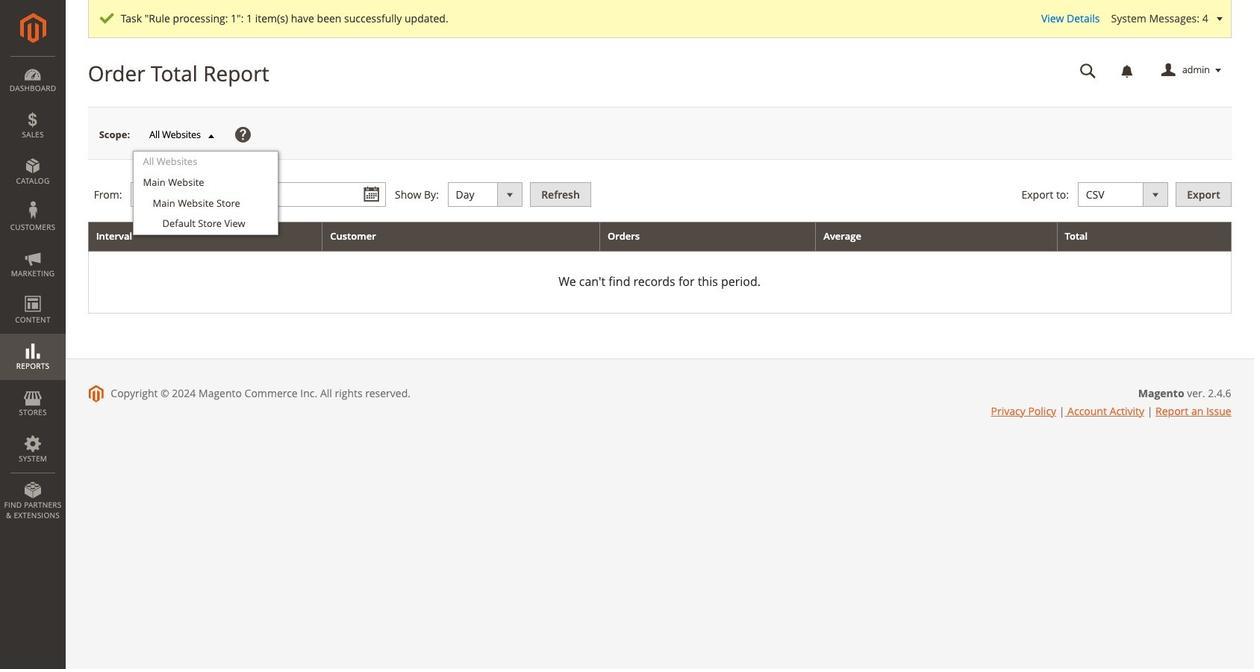 Task type: locate. For each thing, give the bounding box(es) containing it.
menu bar
[[0, 56, 66, 528]]

magento admin panel image
[[20, 13, 46, 43]]

None text field
[[1070, 58, 1107, 84]]

None text field
[[131, 182, 243, 207], [274, 182, 386, 207], [131, 182, 243, 207], [274, 182, 386, 207]]



